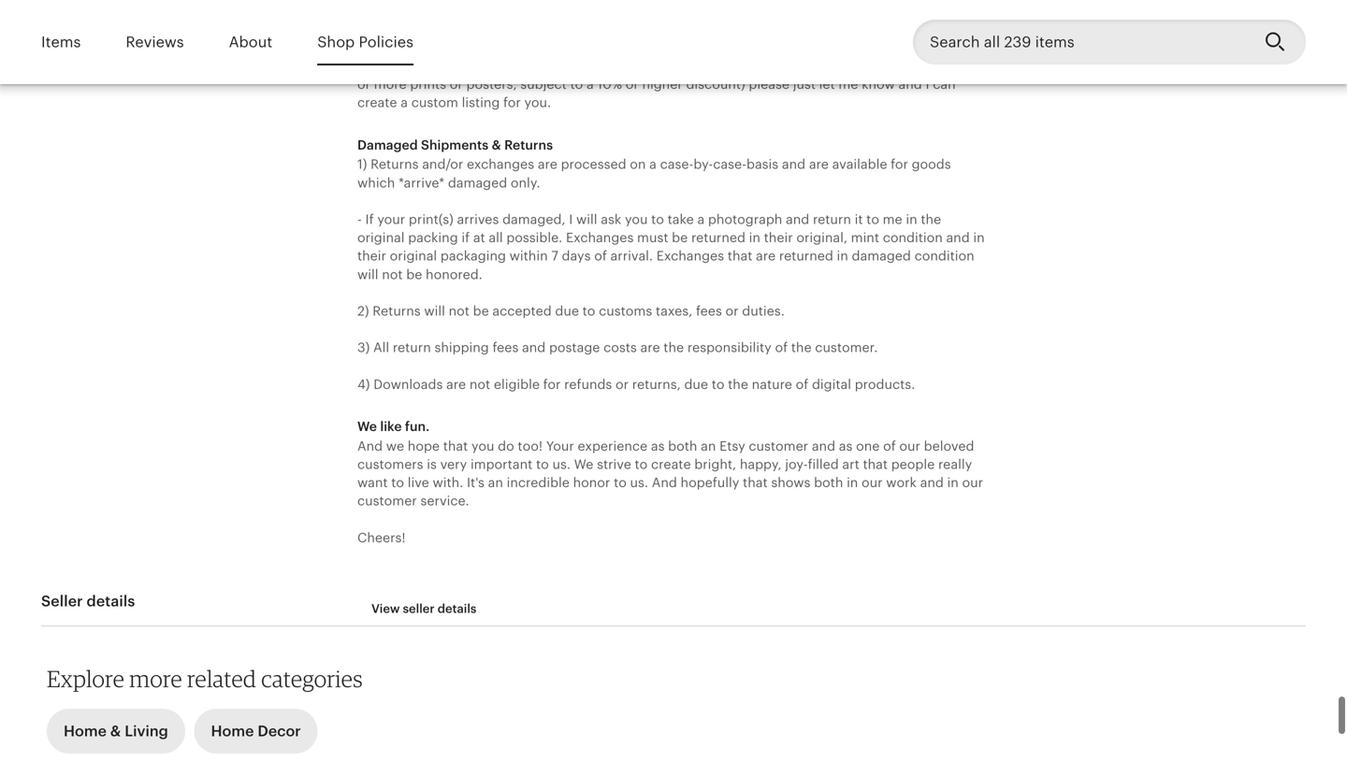 Task type: vqa. For each thing, say whether or not it's contained in the screenshot.
Sort: Custom
no



Task type: locate. For each thing, give the bounding box(es) containing it.
1 vertical spatial we
[[574, 457, 594, 472]]

original,
[[797, 230, 848, 245]]

10%
[[597, 77, 622, 92]]

view
[[371, 602, 400, 616]]

an down important
[[488, 475, 503, 490]]

not inside - if your print(s) arrives damaged, i will ask you to take a photograph and return it to me in the original packing if at all possible. exchanges must be returned in their original, mint condition and in their original packaging within 7 days of arrival. exchanges that are returned in damaged condition will not be honored.
[[382, 267, 403, 282]]

of up people
[[883, 439, 896, 454]]

return right all
[[393, 340, 431, 355]]

0 vertical spatial create
[[357, 95, 397, 110]]

one up higher
[[651, 59, 674, 73]]

2 home from the left
[[211, 723, 254, 740]]

damaged inside the 1) returns and/or exchanges are processed on a case-by-case-basis and are available for goods which *arrive* damaged only.
[[448, 175, 507, 190]]

our left work
[[862, 475, 883, 490]]

you.
[[524, 95, 551, 110]]

a inside the 1) returns and/or exchanges are processed on a case-by-case-basis and are available for goods which *arrive* damaged only.
[[649, 157, 657, 172]]

2 horizontal spatial be
[[672, 230, 688, 245]]

that up the very
[[443, 439, 468, 454]]

me
[[839, 77, 858, 92], [883, 212, 903, 227]]

1 vertical spatial fees
[[493, 340, 519, 355]]

about
[[229, 33, 272, 50]]

0 vertical spatial we
[[357, 419, 377, 434]]

1 horizontal spatial fees
[[696, 304, 722, 319]]

bulk
[[900, 59, 927, 73]]

return
[[813, 212, 851, 227], [393, 340, 431, 355]]

returns for not
[[373, 304, 421, 319]]

original
[[357, 230, 405, 245], [390, 249, 437, 264]]

more
[[583, 59, 616, 73], [374, 77, 407, 92], [129, 665, 182, 693]]

arrival.
[[611, 249, 653, 264]]

are up only.
[[538, 157, 558, 172]]

1 horizontal spatial &
[[492, 137, 501, 152]]

we inside and we hope that you do too! your experience as both an etsy customer and as one of our beloved customers is very important to us. we strive to create bright, happy, joy-filled art that people really want to live with. it's an incredible honor to us. and hopefully that shows both in our work and in our customer service.
[[574, 457, 594, 472]]

0 horizontal spatial fees
[[493, 340, 519, 355]]

one inside and we hope that you do too! your experience as both an etsy customer and as one of our beloved customers is very important to us. we strive to create bright, happy, joy-filled art that people really want to live with. it's an incredible honor to us. and hopefully that shows both in our work and in our customer service.
[[856, 439, 880, 454]]

0 horizontal spatial will
[[357, 267, 378, 282]]

1 horizontal spatial our
[[900, 439, 921, 454]]

duties.
[[742, 304, 785, 319]]

0 vertical spatial be
[[672, 230, 688, 245]]

0 vertical spatial for
[[503, 95, 521, 110]]

shipments
[[421, 137, 489, 152]]

packing
[[408, 230, 458, 245]]

0 vertical spatial &
[[492, 137, 501, 152]]

1 horizontal spatial will
[[424, 304, 445, 319]]

be left honored.
[[406, 267, 422, 282]]

case- right on
[[660, 157, 694, 172]]

their down -
[[357, 249, 386, 264]]

i right damaged,
[[569, 212, 573, 227]]

my
[[813, 59, 832, 73]]

too!
[[518, 439, 543, 454]]

and down bulk
[[899, 77, 922, 92]]

nature
[[752, 377, 792, 392]]

1 vertical spatial create
[[651, 457, 691, 472]]

1 vertical spatial you
[[625, 212, 648, 227]]

the left customer.
[[791, 340, 812, 355]]

or up 'know'
[[873, 59, 886, 73]]

order
[[931, 59, 965, 73]]

possible.
[[506, 230, 563, 245]]

take
[[668, 212, 694, 227]]

exchanges down take
[[657, 249, 724, 264]]

exchanges
[[467, 157, 534, 172]]

i inside 'multiple quantity orders if you are interested in a quantity of more than one of any of the items in my shop, or a bulk order (5 or more prints or posters, subject to a 10% or higher discount) please just let me know and i can create a custom listing for you.'
[[926, 77, 930, 92]]

fees
[[696, 304, 722, 319], [493, 340, 519, 355]]

only.
[[511, 175, 540, 190]]

you down multiple
[[369, 59, 392, 73]]

create up 'hopefully'
[[651, 457, 691, 472]]

1 horizontal spatial be
[[473, 304, 489, 319]]

the inside 'multiple quantity orders if you are interested in a quantity of more than one of any of the items in my shop, or a bulk order (5 or more prints or posters, subject to a 10% or higher discount) please just let me know and i can create a custom listing for you.'
[[736, 59, 756, 73]]

let
[[819, 77, 835, 92]]

both up bright,
[[668, 439, 697, 454]]

1 horizontal spatial home
[[211, 723, 254, 740]]

create
[[357, 95, 397, 110], [651, 457, 691, 472]]

fees right taxes,
[[696, 304, 722, 319]]

damaged down exchanges
[[448, 175, 507, 190]]

i inside - if your print(s) arrives damaged, i will ask you to take a photograph and return it to me in the original packing if at all possible. exchanges must be returned in their original, mint condition and in their original packaging within 7 days of arrival. exchanges that are returned in damaged condition will not be honored.
[[569, 212, 573, 227]]

create up damaged
[[357, 95, 397, 110]]

2 horizontal spatial more
[[583, 59, 616, 73]]

for inside the 1) returns and/or exchanges are processed on a case-by-case-basis and are available for goods which *arrive* damaged only.
[[891, 157, 908, 172]]

0 vertical spatial and
[[357, 439, 383, 454]]

for left goods
[[891, 157, 908, 172]]

if
[[462, 230, 470, 245]]

me right it
[[883, 212, 903, 227]]

their down photograph
[[764, 230, 793, 245]]

more up the 10%
[[583, 59, 616, 73]]

& inside button
[[110, 723, 121, 740]]

their
[[764, 230, 793, 245], [357, 249, 386, 264]]

due
[[555, 304, 579, 319], [684, 377, 708, 392]]

customer up happy,
[[749, 439, 809, 454]]

items
[[760, 59, 794, 73]]

7
[[551, 249, 558, 264]]

2 horizontal spatial our
[[962, 475, 983, 490]]

1 horizontal spatial create
[[651, 457, 691, 472]]

condition right mint
[[883, 230, 943, 245]]

all
[[373, 340, 389, 355]]

work
[[886, 475, 917, 490]]

we up "honor"
[[574, 457, 594, 472]]

0 horizontal spatial and
[[357, 439, 383, 454]]

1 horizontal spatial one
[[856, 439, 880, 454]]

0 horizontal spatial as
[[651, 439, 665, 454]]

0 vertical spatial damaged
[[448, 175, 507, 190]]

are down photograph
[[756, 249, 776, 264]]

all
[[489, 230, 503, 245]]

condition
[[883, 230, 943, 245], [915, 249, 975, 264]]

prints
[[410, 77, 446, 92]]

0 horizontal spatial their
[[357, 249, 386, 264]]

1 vertical spatial and
[[652, 475, 677, 490]]

of left digital
[[796, 377, 809, 392]]

will left ask
[[576, 212, 597, 227]]

home inside home & living button
[[64, 723, 107, 740]]

0 vertical spatial returned
[[691, 230, 746, 245]]

as right experience at left
[[651, 439, 665, 454]]

1 horizontal spatial customer
[[749, 439, 809, 454]]

you for to
[[472, 439, 494, 454]]

create inside 'multiple quantity orders if you are interested in a quantity of more than one of any of the items in my shop, or a bulk order (5 or more prints or posters, subject to a 10% or higher discount) please just let me know and i can create a custom listing for you.'
[[357, 95, 397, 110]]

& up exchanges
[[492, 137, 501, 152]]

you inside - if your print(s) arrives damaged, i will ask you to take a photograph and return it to me in the original packing if at all possible. exchanges must be returned in their original, mint condition and in their original packaging within 7 days of arrival. exchanges that are returned in damaged condition will not be honored.
[[625, 212, 648, 227]]

very
[[440, 457, 467, 472]]

a up posters,
[[501, 59, 508, 73]]

1 horizontal spatial us.
[[630, 475, 648, 490]]

1 vertical spatial returned
[[779, 249, 834, 264]]

1 horizontal spatial both
[[814, 475, 843, 490]]

of left any
[[678, 59, 691, 73]]

higher
[[642, 77, 683, 92]]

refunds
[[564, 377, 612, 392]]

original down packing
[[390, 249, 437, 264]]

not down your on the left of page
[[382, 267, 403, 282]]

both down 'filled'
[[814, 475, 843, 490]]

2 vertical spatial returns
[[373, 304, 421, 319]]

processed
[[561, 157, 626, 172]]

1 horizontal spatial you
[[472, 439, 494, 454]]

home decor link
[[194, 704, 318, 754]]

are
[[396, 59, 415, 73], [538, 157, 558, 172], [809, 157, 829, 172], [756, 249, 776, 264], [640, 340, 660, 355], [446, 377, 466, 392]]

0 vertical spatial if
[[357, 59, 366, 73]]

downloads
[[373, 377, 443, 392]]

1 vertical spatial if
[[365, 212, 374, 227]]

due up postage
[[555, 304, 579, 319]]

0 vertical spatial returns
[[504, 137, 553, 152]]

0 horizontal spatial both
[[668, 439, 697, 454]]

1 horizontal spatial i
[[926, 77, 930, 92]]

is
[[427, 457, 437, 472]]

0 vertical spatial will
[[576, 212, 597, 227]]

the down goods
[[921, 212, 941, 227]]

really
[[938, 457, 972, 472]]

1 horizontal spatial their
[[764, 230, 793, 245]]

a right take
[[698, 212, 705, 227]]

damaged down mint
[[852, 249, 911, 264]]

1 horizontal spatial return
[[813, 212, 851, 227]]

home down explore
[[64, 723, 107, 740]]

if right -
[[365, 212, 374, 227]]

the up please
[[736, 59, 756, 73]]

photograph
[[708, 212, 782, 227]]

0 horizontal spatial &
[[110, 723, 121, 740]]

hopefully
[[681, 475, 739, 490]]

1 vertical spatial due
[[684, 377, 708, 392]]

are up "prints"
[[396, 59, 415, 73]]

our down really
[[962, 475, 983, 490]]

ask
[[601, 212, 621, 227]]

be
[[672, 230, 688, 245], [406, 267, 422, 282], [473, 304, 489, 319]]

1 horizontal spatial details
[[438, 602, 477, 616]]

1 vertical spatial one
[[856, 439, 880, 454]]

1 horizontal spatial for
[[543, 377, 561, 392]]

do
[[498, 439, 514, 454]]

2 vertical spatial will
[[424, 304, 445, 319]]

multiple quantity orders if you are interested in a quantity of more than one of any of the items in my shop, or a bulk order (5 or more prints or posters, subject to a 10% or higher discount) please just let me know and i can create a custom listing for you.
[[357, 39, 980, 110]]

0 vertical spatial not
[[382, 267, 403, 282]]

a left bulk
[[890, 59, 897, 73]]

the left nature
[[728, 377, 748, 392]]

a inside - if your print(s) arrives damaged, i will ask you to take a photograph and return it to me in the original packing if at all possible. exchanges must be returned in their original, mint condition and in their original packaging within 7 days of arrival. exchanges that are returned in damaged condition will not be honored.
[[698, 212, 705, 227]]

1 vertical spatial condition
[[915, 249, 975, 264]]

to inside 'multiple quantity orders if you are interested in a quantity of more than one of any of the items in my shop, or a bulk order (5 or more prints or posters, subject to a 10% or higher discount) please just let me know and i can create a custom listing for you.'
[[570, 77, 583, 92]]

returns up exchanges
[[504, 137, 553, 152]]

0 vertical spatial an
[[701, 439, 716, 454]]

2 vertical spatial not
[[470, 377, 490, 392]]

0 vertical spatial i
[[926, 77, 930, 92]]

0 horizontal spatial damaged
[[448, 175, 507, 190]]

you inside 'multiple quantity orders if you are interested in a quantity of more than one of any of the items in my shop, or a bulk order (5 or more prints or posters, subject to a 10% or higher discount) please just let me know and i can create a custom listing for you.'
[[369, 59, 392, 73]]

2 vertical spatial for
[[543, 377, 561, 392]]

and right basis
[[782, 157, 806, 172]]

damaged,
[[503, 212, 566, 227]]

0 horizontal spatial customer
[[357, 494, 417, 509]]

1 as from the left
[[651, 439, 665, 454]]

0 horizontal spatial case-
[[660, 157, 694, 172]]

returned down photograph
[[691, 230, 746, 245]]

our up people
[[900, 439, 921, 454]]

1 horizontal spatial returned
[[779, 249, 834, 264]]

to right subject
[[570, 77, 583, 92]]

and down the accepted
[[522, 340, 546, 355]]

1 vertical spatial be
[[406, 267, 422, 282]]

home inside "home decor" "button"
[[211, 723, 254, 740]]

with.
[[433, 475, 463, 490]]

you left do
[[472, 439, 494, 454]]

home left decor in the bottom left of the page
[[211, 723, 254, 740]]

& left living
[[110, 723, 121, 740]]

i left can
[[926, 77, 930, 92]]

for left you. at left
[[503, 95, 521, 110]]

0 vertical spatial one
[[651, 59, 674, 73]]

1 horizontal spatial due
[[684, 377, 708, 392]]

the inside - if your print(s) arrives damaged, i will ask you to take a photograph and return it to me in the original packing if at all possible. exchanges must be returned in their original, mint condition and in their original packaging within 7 days of arrival. exchanges that are returned in damaged condition will not be honored.
[[921, 212, 941, 227]]

living
[[125, 723, 168, 740]]

0 vertical spatial me
[[839, 77, 858, 92]]

us. down your
[[552, 457, 571, 472]]

1 vertical spatial not
[[449, 304, 470, 319]]

0 horizontal spatial create
[[357, 95, 397, 110]]

be down take
[[672, 230, 688, 245]]

more up living
[[129, 665, 182, 693]]

are down shipping
[[446, 377, 466, 392]]

must
[[637, 230, 668, 245]]

returns for exchanges
[[371, 157, 419, 172]]

one
[[651, 59, 674, 73], [856, 439, 880, 454]]

0 horizontal spatial for
[[503, 95, 521, 110]]

and left 'hopefully'
[[652, 475, 677, 490]]

and we hope that you do too! your experience as both an etsy customer and as one of our beloved customers is very important to us. we strive to create bright, happy, joy-filled art that people really want to live with. it's an incredible honor to us. and hopefully that shows both in our work and in our customer service.
[[357, 439, 983, 509]]

of
[[567, 59, 580, 73], [678, 59, 691, 73], [720, 59, 732, 73], [594, 249, 607, 264], [775, 340, 788, 355], [796, 377, 809, 392], [883, 439, 896, 454]]

cheers!
[[357, 530, 406, 545]]

if down shop policies
[[357, 59, 366, 73]]

and up 'filled'
[[812, 439, 836, 454]]

we left like
[[357, 419, 377, 434]]

we like fun.
[[357, 419, 430, 434]]

if inside - if your print(s) arrives damaged, i will ask you to take a photograph and return it to me in the original packing if at all possible. exchanges must be returned in their original, mint condition and in their original packaging within 7 days of arrival. exchanges that are returned in damaged condition will not be honored.
[[365, 212, 374, 227]]

if
[[357, 59, 366, 73], [365, 212, 374, 227]]

both
[[668, 439, 697, 454], [814, 475, 843, 490]]

due right "returns,"
[[684, 377, 708, 392]]

create inside and we hope that you do too! your experience as both an etsy customer and as one of our beloved customers is very important to us. we strive to create bright, happy, joy-filled art that people really want to live with. it's an incredible honor to us. and hopefully that shows both in our work and in our customer service.
[[651, 457, 691, 472]]

returns right 2)
[[373, 304, 421, 319]]

it's
[[467, 475, 485, 490]]

shop policies link
[[317, 20, 414, 64]]

1 horizontal spatial exchanges
[[657, 249, 724, 264]]

home for home decor
[[211, 723, 254, 740]]

1 vertical spatial i
[[569, 212, 573, 227]]

a left custom
[[401, 95, 408, 110]]

will down honored.
[[424, 304, 445, 319]]

art
[[842, 457, 860, 472]]

1 vertical spatial their
[[357, 249, 386, 264]]

1 vertical spatial an
[[488, 475, 503, 490]]

us.
[[552, 457, 571, 472], [630, 475, 648, 490]]

0 vertical spatial customer
[[749, 439, 809, 454]]

1 vertical spatial will
[[357, 267, 378, 282]]

more left "prints"
[[374, 77, 407, 92]]

1 horizontal spatial more
[[374, 77, 407, 92]]

to up must
[[651, 212, 664, 227]]

2 horizontal spatial for
[[891, 157, 908, 172]]

1 vertical spatial damaged
[[852, 249, 911, 264]]

exchanges
[[566, 230, 634, 245], [657, 249, 724, 264]]

the
[[736, 59, 756, 73], [921, 212, 941, 227], [664, 340, 684, 355], [791, 340, 812, 355], [728, 377, 748, 392]]

and up original,
[[786, 212, 810, 227]]

arrives
[[457, 212, 499, 227]]

print(s)
[[409, 212, 454, 227]]

returns inside the 1) returns and/or exchanges are processed on a case-by-case-basis and are available for goods which *arrive* damaged only.
[[371, 157, 419, 172]]

and left we
[[357, 439, 383, 454]]

0 horizontal spatial one
[[651, 59, 674, 73]]

1 vertical spatial us.
[[630, 475, 648, 490]]

2 vertical spatial you
[[472, 439, 494, 454]]

subject
[[520, 77, 567, 92]]

and down people
[[920, 475, 944, 490]]

are inside 'multiple quantity orders if you are interested in a quantity of more than one of any of the items in my shop, or a bulk order (5 or more prints or posters, subject to a 10% or higher discount) please just let me know and i can create a custom listing for you.'
[[396, 59, 415, 73]]

1 horizontal spatial and
[[652, 475, 677, 490]]

be left the accepted
[[473, 304, 489, 319]]

returned down original,
[[779, 249, 834, 264]]

you up must
[[625, 212, 648, 227]]

that down photograph
[[728, 249, 753, 264]]

condition down goods
[[915, 249, 975, 264]]

0 horizontal spatial be
[[406, 267, 422, 282]]

or down interested
[[450, 77, 463, 92]]

1 vertical spatial for
[[891, 157, 908, 172]]

fees up eligible
[[493, 340, 519, 355]]

customer down want
[[357, 494, 417, 509]]

not up shipping
[[449, 304, 470, 319]]

one inside 'multiple quantity orders if you are interested in a quantity of more than one of any of the items in my shop, or a bulk order (5 or more prints or posters, subject to a 10% or higher discount) please just let me know and i can create a custom listing for you.'
[[651, 59, 674, 73]]

1 horizontal spatial as
[[839, 439, 853, 454]]

honored.
[[426, 267, 483, 282]]

customer.
[[815, 340, 878, 355]]

2 horizontal spatial you
[[625, 212, 648, 227]]

0 horizontal spatial i
[[569, 212, 573, 227]]

4) downloads are not eligible for refunds or returns, due to the nature of digital products.
[[357, 377, 915, 392]]

customer
[[749, 439, 809, 454], [357, 494, 417, 509]]

0 vertical spatial their
[[764, 230, 793, 245]]

important
[[471, 457, 533, 472]]

0 horizontal spatial exchanges
[[566, 230, 634, 245]]

1 home from the left
[[64, 723, 107, 740]]

0 horizontal spatial you
[[369, 59, 392, 73]]

1) returns and/or exchanges are processed on a case-by-case-basis and are available for goods which *arrive* damaged only.
[[357, 157, 951, 190]]

1 vertical spatial &
[[110, 723, 121, 740]]

you inside and we hope that you do too! your experience as both an etsy customer and as one of our beloved customers is very important to us. we strive to create bright, happy, joy-filled art that people really want to live with. it's an incredible honor to us. and hopefully that shows both in our work and in our customer service.
[[472, 439, 494, 454]]

home for home & living
[[64, 723, 107, 740]]

0 horizontal spatial return
[[393, 340, 431, 355]]

2 vertical spatial be
[[473, 304, 489, 319]]

0 horizontal spatial me
[[839, 77, 858, 92]]

me down shop,
[[839, 77, 858, 92]]

at
[[473, 230, 485, 245]]

taxes,
[[656, 304, 693, 319]]



Task type: describe. For each thing, give the bounding box(es) containing it.
explore
[[47, 665, 125, 693]]

fun.
[[405, 419, 430, 434]]

any
[[694, 59, 716, 73]]

reviews link
[[126, 20, 184, 64]]

discount)
[[686, 77, 745, 92]]

or down than
[[626, 77, 639, 92]]

1 horizontal spatial an
[[701, 439, 716, 454]]

live
[[408, 475, 429, 490]]

policies
[[359, 33, 414, 50]]

0 vertical spatial exchanges
[[566, 230, 634, 245]]

1 vertical spatial original
[[390, 249, 437, 264]]

for inside 'multiple quantity orders if you are interested in a quantity of more than one of any of the items in my shop, or a bulk order (5 or more prints or posters, subject to a 10% or higher discount) please just let me know and i can create a custom listing for you.'
[[503, 95, 521, 110]]

are right costs
[[640, 340, 660, 355]]

Search all 239 items text field
[[913, 20, 1250, 65]]

of inside - if your print(s) arrives damaged, i will ask you to take a photograph and return it to me in the original packing if at all possible. exchanges must be returned in their original, mint condition and in their original packaging within 7 days of arrival. exchanges that are returned in damaged condition will not be honored.
[[594, 249, 607, 264]]

days
[[562, 249, 591, 264]]

your
[[546, 439, 574, 454]]

to right strive
[[635, 457, 648, 472]]

to up incredible
[[536, 457, 549, 472]]

or down shop policies link
[[357, 77, 371, 92]]

reviews
[[126, 33, 184, 50]]

mint
[[851, 230, 879, 245]]

me inside - if your print(s) arrives damaged, i will ask you to take a photograph and return it to me in the original packing if at all possible. exchanges must be returned in their original, mint condition and in their original packaging within 7 days of arrival. exchanges that are returned in damaged condition will not be honored.
[[883, 212, 903, 227]]

eligible
[[494, 377, 540, 392]]

customers
[[357, 457, 423, 472]]

listing
[[462, 95, 500, 110]]

4)
[[357, 377, 370, 392]]

0 vertical spatial original
[[357, 230, 405, 245]]

please
[[749, 77, 790, 92]]

to down strive
[[614, 475, 627, 490]]

1 vertical spatial customer
[[357, 494, 417, 509]]

items
[[41, 33, 81, 50]]

hope
[[408, 439, 440, 454]]

of right any
[[720, 59, 732, 73]]

about link
[[229, 20, 272, 64]]

related
[[187, 665, 256, 693]]

1 vertical spatial exchanges
[[657, 249, 724, 264]]

home & living
[[64, 723, 168, 740]]

damaged inside - if your print(s) arrives damaged, i will ask you to take a photograph and return it to me in the original packing if at all possible. exchanges must be returned in their original, mint condition and in their original packaging within 7 days of arrival. exchanges that are returned in damaged condition will not be honored.
[[852, 249, 911, 264]]

shop policies
[[317, 33, 414, 50]]

a left the 10%
[[587, 77, 594, 92]]

accepted
[[493, 304, 552, 319]]

interested
[[419, 59, 483, 73]]

which
[[357, 175, 395, 190]]

categories
[[261, 665, 363, 693]]

return inside - if your print(s) arrives damaged, i will ask you to take a photograph and return it to me in the original packing if at all possible. exchanges must be returned in their original, mint condition and in their original packaging within 7 days of arrival. exchanges that are returned in damaged condition will not be honored.
[[813, 212, 851, 227]]

and inside the 1) returns and/or exchanges are processed on a case-by-case-basis and are available for goods which *arrive* damaged only.
[[782, 157, 806, 172]]

and inside 'multiple quantity orders if you are interested in a quantity of more than one of any of the items in my shop, or a bulk order (5 or more prints or posters, subject to a 10% or higher discount) please just let me know and i can create a custom listing for you.'
[[899, 77, 922, 92]]

are inside - if your print(s) arrives damaged, i will ask you to take a photograph and return it to me in the original packing if at all possible. exchanges must be returned in their original, mint condition and in their original packaging within 7 days of arrival. exchanges that are returned in damaged condition will not be honored.
[[756, 249, 776, 264]]

that right the art at the right bottom
[[863, 457, 888, 472]]

etsy
[[720, 439, 745, 454]]

-
[[357, 212, 362, 227]]

or left "duties."
[[726, 304, 739, 319]]

know
[[862, 77, 895, 92]]

shop
[[317, 33, 355, 50]]

goods
[[912, 157, 951, 172]]

not for downloads
[[470, 377, 490, 392]]

like
[[380, 419, 402, 434]]

0 horizontal spatial an
[[488, 475, 503, 490]]

within
[[510, 249, 548, 264]]

people
[[891, 457, 935, 472]]

0 vertical spatial condition
[[883, 230, 943, 245]]

0 vertical spatial due
[[555, 304, 579, 319]]

*arrive*
[[399, 175, 445, 190]]

by-
[[694, 157, 713, 172]]

to down responsibility
[[712, 377, 725, 392]]

2 horizontal spatial will
[[576, 212, 597, 227]]

beloved
[[924, 439, 974, 454]]

to left the customs
[[583, 304, 595, 319]]

shipping
[[435, 340, 489, 355]]

or right refunds
[[616, 377, 629, 392]]

shows
[[771, 475, 811, 490]]

seller
[[41, 593, 83, 610]]

the down taxes,
[[664, 340, 684, 355]]

0 vertical spatial both
[[668, 439, 697, 454]]

packaging
[[441, 249, 506, 264]]

0 horizontal spatial returned
[[691, 230, 746, 245]]

shop,
[[835, 59, 870, 73]]

basis
[[747, 157, 779, 172]]

to right it
[[867, 212, 879, 227]]

happy,
[[740, 457, 782, 472]]

are left available
[[809, 157, 829, 172]]

honor
[[573, 475, 610, 490]]

than
[[619, 59, 647, 73]]

of right quantity
[[567, 59, 580, 73]]

incredible
[[507, 475, 570, 490]]

0 horizontal spatial details
[[87, 593, 135, 610]]

1 vertical spatial more
[[374, 77, 407, 92]]

filled
[[808, 457, 839, 472]]

0 horizontal spatial us.
[[552, 457, 571, 472]]

1 case- from the left
[[660, 157, 694, 172]]

that inside - if your print(s) arrives damaged, i will ask you to take a photograph and return it to me in the original packing if at all possible. exchanges must be returned in their original, mint condition and in their original packaging within 7 days of arrival. exchanges that are returned in damaged condition will not be honored.
[[728, 249, 753, 264]]

custom
[[411, 95, 458, 110]]

costs
[[604, 340, 637, 355]]

and down goods
[[946, 230, 970, 245]]

3) all return shipping fees and postage costs are the responsibility of the customer.
[[357, 340, 878, 355]]

on
[[630, 157, 646, 172]]

digital
[[812, 377, 851, 392]]

home decor
[[211, 723, 301, 740]]

damaged shipments & returns
[[357, 137, 553, 152]]

joy-
[[785, 457, 808, 472]]

of inside and we hope that you do too! your experience as both an etsy customer and as one of our beloved customers is very important to us. we strive to create bright, happy, joy-filled art that people really want to live with. it's an incredible honor to us. and hopefully that shows both in our work and in our customer service.
[[883, 439, 896, 454]]

service.
[[421, 494, 469, 509]]

2 as from the left
[[839, 439, 853, 454]]

2)
[[357, 304, 369, 319]]

not for returns
[[449, 304, 470, 319]]

view seller details link
[[357, 592, 491, 626]]

2) returns will not be accepted due to customs taxes, fees or duties.
[[357, 304, 785, 319]]

quantity
[[512, 59, 563, 73]]

1 vertical spatial return
[[393, 340, 431, 355]]

0 horizontal spatial we
[[357, 419, 377, 434]]

you for more
[[369, 59, 392, 73]]

your
[[377, 212, 405, 227]]

that down happy,
[[743, 475, 768, 490]]

damaged
[[357, 137, 418, 152]]

1)
[[357, 157, 367, 172]]

1 vertical spatial both
[[814, 475, 843, 490]]

decor
[[258, 723, 301, 740]]

if inside 'multiple quantity orders if you are interested in a quantity of more than one of any of the items in my shop, or a bulk order (5 or more prints or posters, subject to a 10% or higher discount) please just let me know and i can create a custom listing for you.'
[[357, 59, 366, 73]]

me inside 'multiple quantity orders if you are interested in a quantity of more than one of any of the items in my shop, or a bulk order (5 or more prints or posters, subject to a 10% or higher discount) please just let me know and i can create a custom listing for you.'
[[839, 77, 858, 92]]

to down customers
[[391, 475, 404, 490]]

just
[[793, 77, 816, 92]]

2 case- from the left
[[713, 157, 747, 172]]

- if your print(s) arrives damaged, i will ask you to take a photograph and return it to me in the original packing if at all possible. exchanges must be returned in their original, mint condition and in their original packaging within 7 days of arrival. exchanges that are returned in damaged condition will not be honored.
[[357, 212, 985, 282]]

(5
[[968, 59, 980, 73]]

0 horizontal spatial our
[[862, 475, 883, 490]]

customs
[[599, 304, 652, 319]]

of up nature
[[775, 340, 788, 355]]

posters,
[[466, 77, 517, 92]]

0 horizontal spatial more
[[129, 665, 182, 693]]



